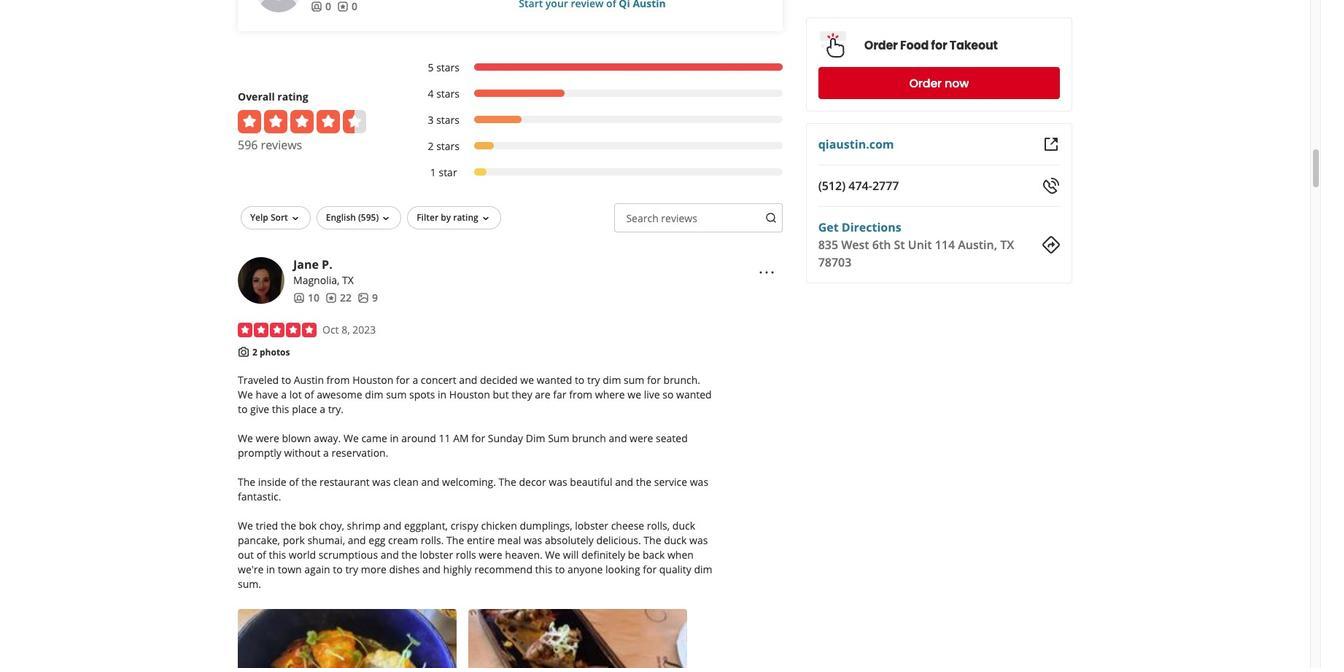 Task type: describe. For each thing, give the bounding box(es) containing it.
crispy
[[451, 520, 478, 533]]

meal
[[498, 534, 521, 548]]

1 star
[[430, 165, 457, 179]]

when
[[667, 549, 694, 563]]

filter reviews by 5 stars rating element
[[413, 60, 782, 75]]

we inside the traveled to austin from houston for a concert and decided we wanted to try dim sum for brunch. we have a lot of awesome dim sum spots in houston but they are far from where we live so wanted to give this place a try.
[[238, 388, 253, 402]]

unit
[[908, 237, 932, 253]]

try inside the traveled to austin from houston for a concert and decided we wanted to try dim sum for brunch. we have a lot of awesome dim sum spots in houston but they are far from where we live so wanted to give this place a try.
[[587, 374, 600, 388]]

yelp sort
[[250, 211, 288, 224]]

qiaustin.com link
[[818, 136, 894, 152]]

(595)
[[358, 211, 379, 224]]

recommend
[[474, 563, 532, 577]]

596 reviews
[[238, 137, 302, 153]]

the up back
[[644, 534, 661, 548]]

and right the clean
[[421, 476, 439, 490]]

2777
[[872, 178, 899, 194]]

away.
[[314, 432, 341, 446]]

the left decor
[[499, 476, 516, 490]]

anyone
[[568, 563, 603, 577]]

114
[[935, 237, 955, 253]]

and down shrimp
[[348, 534, 366, 548]]

of inside the inside of the restaurant was clean and welcoming. the decor was beautiful and the service was fantastic.
[[289, 476, 299, 490]]

photo of jane p. image
[[238, 257, 284, 304]]

definitely
[[581, 549, 625, 563]]

will
[[563, 549, 579, 563]]

egg
[[369, 534, 386, 548]]

1 horizontal spatial from
[[569, 388, 592, 402]]

16 photos v2 image
[[357, 292, 369, 304]]

a inside we were blown away. we came in around 11 am for sunday dim sum brunch and were seated promptly without a reservation.
[[323, 447, 329, 460]]

have
[[256, 388, 278, 402]]

search image
[[765, 212, 777, 224]]

eggplant,
[[404, 520, 448, 533]]

and down the "egg"
[[381, 549, 399, 563]]

0 vertical spatial duck
[[672, 520, 695, 533]]

rolls
[[456, 549, 476, 563]]

traveled
[[238, 374, 279, 388]]

0 vertical spatial wanted
[[537, 374, 572, 388]]

16 review v2 image
[[325, 292, 337, 304]]

chicken
[[481, 520, 517, 533]]

overall
[[238, 90, 275, 103]]

photos
[[260, 346, 290, 359]]

stars for 4 stars
[[436, 87, 459, 101]]

24 external link v2 image
[[1042, 136, 1060, 153]]

stars for 2 stars
[[436, 139, 459, 153]]

we left will
[[545, 549, 560, 563]]

brunch.
[[663, 374, 700, 388]]

english (595)
[[326, 211, 379, 224]]

were inside we tried the bok choy, shrimp and eggplant, crispy chicken dumplings, lobster cheese rolls, duck pancake, pork shumai, and egg cream rolls. the entire meal was absolutely delicious. the duck was out of this world scrumptious and the lobster rolls were heaven. we will definitely be back when we're in town again to try more dishes and highly recommend this to anyone looking for quality dim sum.
[[479, 549, 502, 563]]

16 camera v2 image
[[238, 346, 249, 358]]

the down without
[[301, 476, 317, 490]]

the left the service
[[636, 476, 651, 490]]

clean
[[393, 476, 419, 490]]

reservation.
[[332, 447, 388, 460]]

0 vertical spatial rating
[[277, 90, 308, 103]]

and left highly
[[422, 563, 441, 577]]

get directions link
[[818, 220, 901, 236]]

english (595) button
[[316, 206, 401, 230]]

a left try.
[[320, 403, 325, 417]]

beautiful
[[570, 476, 612, 490]]

for inside we were blown away. we came in around 11 am for sunday dim sum brunch and were seated promptly without a reservation.
[[471, 432, 485, 446]]

1 horizontal spatial lobster
[[575, 520, 608, 533]]

be
[[628, 549, 640, 563]]

a up spots
[[412, 374, 418, 388]]

traveled to austin from houston for a concert and decided we wanted to try dim sum for brunch. we have a lot of awesome dim sum spots in houston but they are far from where we live so wanted to give this place a try.
[[238, 374, 712, 417]]

search
[[626, 211, 658, 225]]

order now
[[909, 75, 969, 92]]

16 chevron down v2 image for (595)
[[380, 213, 392, 224]]

the inside of the restaurant was clean and welcoming. the decor was beautiful and the service was fantastic.
[[238, 476, 708, 504]]

9
[[372, 291, 378, 305]]

around
[[401, 432, 436, 446]]

search reviews
[[626, 211, 697, 225]]

to down will
[[555, 563, 565, 577]]

world
[[289, 549, 316, 563]]

2 vertical spatial this
[[535, 563, 552, 577]]

reviews for search reviews
[[661, 211, 697, 225]]

sunday
[[488, 432, 523, 446]]

we tried the bok choy, shrimp and eggplant, crispy chicken dumplings, lobster cheese rolls, duck pancake, pork shumai, and egg cream rolls. the entire meal was absolutely delicious. the duck was out of this world scrumptious and the lobster rolls were heaven. we will definitely be back when we're in town again to try more dishes and highly recommend this to anyone looking for quality dim sum.
[[238, 520, 712, 592]]

1 vertical spatial this
[[269, 549, 286, 563]]

2 photos
[[252, 346, 290, 359]]

the up pork
[[281, 520, 296, 533]]

1 horizontal spatial sum
[[624, 374, 644, 388]]

2023
[[352, 323, 376, 337]]

474-
[[849, 178, 872, 194]]

rolls,
[[647, 520, 670, 533]]

for right food
[[931, 37, 947, 54]]

dumplings,
[[520, 520, 572, 533]]

0 vertical spatial houston
[[352, 374, 393, 388]]

try.
[[328, 403, 344, 417]]

again
[[304, 563, 330, 577]]

are
[[535, 388, 550, 402]]

(512) 474-2777
[[818, 178, 899, 194]]

the down the crispy
[[446, 534, 464, 548]]

filter
[[417, 211, 438, 224]]

we up promptly
[[238, 432, 253, 446]]

tried
[[256, 520, 278, 533]]

place
[[292, 403, 317, 417]]

1 vertical spatial dim
[[365, 388, 383, 402]]

photos element
[[357, 291, 378, 306]]

and inside we were blown away. we came in around 11 am for sunday dim sum brunch and were seated promptly without a reservation.
[[609, 432, 627, 446]]

in inside the traveled to austin from houston for a concert and decided we wanted to try dim sum for brunch. we have a lot of awesome dim sum spots in houston but they are far from where we live so wanted to give this place a try.
[[438, 388, 447, 402]]

restaurant
[[320, 476, 370, 490]]

order now link
[[818, 67, 1060, 99]]

give
[[250, 403, 269, 417]]

this inside the traveled to austin from houston for a concert and decided we wanted to try dim sum for brunch. we have a lot of awesome dim sum spots in houston but they are far from where we live so wanted to give this place a try.
[[272, 403, 289, 417]]

2 horizontal spatial were
[[630, 432, 653, 446]]

5 star rating image
[[238, 323, 317, 338]]

5
[[428, 60, 434, 74]]

835
[[818, 237, 838, 253]]

of inside we tried the bok choy, shrimp and eggplant, crispy chicken dumplings, lobster cheese rolls, duck pancake, pork shumai, and egg cream rolls. the entire meal was absolutely delicious. the duck was out of this world scrumptious and the lobster rolls were heaven. we will definitely be back when we're in town again to try more dishes and highly recommend this to anyone looking for quality dim sum.
[[256, 549, 266, 563]]

cream
[[388, 534, 418, 548]]

0 horizontal spatial from
[[326, 374, 350, 388]]

order for order now
[[909, 75, 942, 92]]

2 stars
[[428, 139, 459, 153]]

out
[[238, 549, 254, 563]]

dim
[[526, 432, 545, 446]]

2 photos link
[[252, 346, 290, 359]]

10
[[308, 291, 319, 305]]

now
[[945, 75, 969, 92]]

shumai,
[[307, 534, 345, 548]]

for up live
[[647, 374, 661, 388]]

oct 8, 2023
[[322, 323, 376, 337]]

16 chevron down v2 image
[[480, 213, 491, 224]]

1 vertical spatial houston
[[449, 388, 490, 402]]



Task type: vqa. For each thing, say whether or not it's contained in the screenshot.
case
no



Task type: locate. For each thing, give the bounding box(es) containing it.
were down "entire" at left
[[479, 549, 502, 563]]

2 vertical spatial in
[[266, 563, 275, 577]]

bok
[[299, 520, 317, 533]]

78703
[[818, 255, 851, 271]]

was right decor
[[549, 476, 567, 490]]

stars right 3
[[436, 113, 459, 127]]

awesome
[[317, 388, 362, 402]]

2 right 16 camera v2 icon
[[252, 346, 257, 359]]

the
[[301, 476, 317, 490], [636, 476, 651, 490], [281, 520, 296, 533], [401, 549, 417, 563]]

entire
[[467, 534, 495, 548]]

0 vertical spatial reviews element
[[337, 0, 357, 14]]

of
[[304, 388, 314, 402], [289, 476, 299, 490], [256, 549, 266, 563]]

concert
[[421, 374, 456, 388]]

0 horizontal spatial 16 chevron down v2 image
[[289, 213, 301, 224]]

and right concert
[[459, 374, 477, 388]]

11
[[439, 432, 450, 446]]

of right inside
[[289, 476, 299, 490]]

menu image
[[758, 264, 775, 281]]

friends element for 16 review v2 icon
[[311, 0, 331, 14]]

stars right 4
[[436, 87, 459, 101]]

this down heaven.
[[535, 563, 552, 577]]

wanted up far
[[537, 374, 572, 388]]

austin
[[294, 374, 324, 388]]

friends element for 16 review v2 image
[[293, 291, 319, 306]]

for
[[931, 37, 947, 54], [396, 374, 410, 388], [647, 374, 661, 388], [471, 432, 485, 446], [643, 563, 657, 577]]

lobster down rolls. at the left bottom of the page
[[420, 549, 453, 563]]

0 horizontal spatial 2
[[252, 346, 257, 359]]

and right "brunch"
[[609, 432, 627, 446]]

and up cream
[[383, 520, 401, 533]]

16 friends v2 image
[[311, 0, 322, 12], [293, 292, 305, 304]]

1 vertical spatial reviews element
[[325, 291, 352, 306]]

  text field
[[615, 203, 782, 233]]

24 directions v2 image
[[1042, 236, 1060, 254]]

wanted
[[537, 374, 572, 388], [676, 388, 712, 402]]

from
[[326, 374, 350, 388], [569, 388, 592, 402]]

for down back
[[643, 563, 657, 577]]

stars up star
[[436, 139, 459, 153]]

0 horizontal spatial rating
[[277, 90, 308, 103]]

in inside we tried the bok choy, shrimp and eggplant, crispy chicken dumplings, lobster cheese rolls, duck pancake, pork shumai, and egg cream rolls. the entire meal was absolutely delicious. the duck was out of this world scrumptious and the lobster rolls were heaven. we will definitely be back when we're in town again to try more dishes and highly recommend this to anyone looking for quality dim sum.
[[266, 563, 275, 577]]

tx inside jane p. magnolia, tx
[[342, 273, 354, 287]]

1 vertical spatial friends element
[[293, 291, 319, 306]]

stars right 5
[[436, 60, 459, 74]]

were left seated
[[630, 432, 653, 446]]

1 vertical spatial reviews
[[661, 211, 697, 225]]

in down concert
[[438, 388, 447, 402]]

1 vertical spatial we
[[628, 388, 641, 402]]

we down traveled
[[238, 388, 253, 402]]

rating
[[277, 90, 308, 103], [453, 211, 478, 224]]

blown
[[282, 432, 311, 446]]

0 horizontal spatial we
[[520, 374, 534, 388]]

more
[[361, 563, 386, 577]]

reviews element for friends element containing 10
[[325, 291, 352, 306]]

1 vertical spatial tx
[[342, 273, 354, 287]]

0 horizontal spatial reviews
[[261, 137, 302, 153]]

16 chevron down v2 image right (595)
[[380, 213, 392, 224]]

quality
[[659, 563, 691, 577]]

0 horizontal spatial houston
[[352, 374, 393, 388]]

tx right austin,
[[1000, 237, 1014, 253]]

1 vertical spatial lobster
[[420, 549, 453, 563]]

duck right rolls,
[[672, 520, 695, 533]]

6th
[[872, 237, 891, 253]]

1 vertical spatial rating
[[453, 211, 478, 224]]

we up pancake,
[[238, 520, 253, 533]]

reviews for 596 reviews
[[261, 137, 302, 153]]

lot
[[289, 388, 302, 402]]

16 chevron down v2 image
[[289, 213, 301, 224], [380, 213, 392, 224]]

were
[[256, 432, 279, 446], [630, 432, 653, 446], [479, 549, 502, 563]]

highly
[[443, 563, 472, 577]]

was right the service
[[690, 476, 708, 490]]

oct
[[322, 323, 339, 337]]

reviews element for friends element associated with 16 review v2 icon
[[337, 0, 357, 14]]

pork
[[283, 534, 305, 548]]

jane
[[293, 257, 319, 273]]

were up promptly
[[256, 432, 279, 446]]

2 horizontal spatial in
[[438, 388, 447, 402]]

was
[[372, 476, 391, 490], [549, 476, 567, 490], [690, 476, 708, 490], [524, 534, 542, 548], [689, 534, 708, 548]]

3 stars
[[428, 113, 459, 127]]

directions
[[842, 220, 901, 236]]

in
[[438, 388, 447, 402], [390, 432, 399, 446], [266, 563, 275, 577]]

0 vertical spatial 16 friends v2 image
[[311, 0, 322, 12]]

the up fantastic. at the left of the page
[[238, 476, 255, 490]]

0 horizontal spatial in
[[266, 563, 275, 577]]

fantastic.
[[238, 490, 281, 504]]

came
[[361, 432, 387, 446]]

try
[[587, 374, 600, 388], [345, 563, 358, 577]]

596
[[238, 137, 258, 153]]

we left live
[[628, 388, 641, 402]]

from up awesome
[[326, 374, 350, 388]]

0 vertical spatial this
[[272, 403, 289, 417]]

1 horizontal spatial order
[[909, 75, 942, 92]]

we up the they
[[520, 374, 534, 388]]

24 phone v2 image
[[1042, 177, 1060, 195]]

1 horizontal spatial 2
[[428, 139, 434, 153]]

in right came
[[390, 432, 399, 446]]

decor
[[519, 476, 546, 490]]

1 vertical spatial sum
[[386, 388, 407, 402]]

in left town
[[266, 563, 275, 577]]

for up spots
[[396, 374, 410, 388]]

16 friends v2 image for friends element associated with 16 review v2 icon
[[311, 0, 322, 12]]

back
[[643, 549, 665, 563]]

jane p. magnolia, tx
[[293, 257, 354, 287]]

this up town
[[269, 549, 286, 563]]

1 horizontal spatial dim
[[603, 374, 621, 388]]

rating left 16 chevron down v2 image
[[453, 211, 478, 224]]

to left give
[[238, 403, 248, 417]]

we up reservation.
[[344, 432, 359, 446]]

west
[[841, 237, 869, 253]]

houston
[[352, 374, 393, 388], [449, 388, 490, 402]]

0 vertical spatial from
[[326, 374, 350, 388]]

tx
[[1000, 237, 1014, 253], [342, 273, 354, 287]]

2 stars from the top
[[436, 87, 459, 101]]

to down scrumptious
[[333, 563, 343, 577]]

1 vertical spatial wanted
[[676, 388, 712, 402]]

order left food
[[864, 37, 898, 54]]

rating up 4.5 star rating image
[[277, 90, 308, 103]]

0 horizontal spatial were
[[256, 432, 279, 446]]

dim up "where"
[[603, 374, 621, 388]]

2 for 2 stars
[[428, 139, 434, 153]]

try down scrumptious
[[345, 563, 358, 577]]

0 horizontal spatial sum
[[386, 388, 407, 402]]

far
[[553, 388, 566, 402]]

2 for 2 photos
[[252, 346, 257, 359]]

brunch
[[572, 432, 606, 446]]

they
[[512, 388, 532, 402]]

0 vertical spatial tx
[[1000, 237, 1014, 253]]

8,
[[341, 323, 350, 337]]

0 horizontal spatial dim
[[365, 388, 383, 402]]

2 vertical spatial dim
[[694, 563, 712, 577]]

1 vertical spatial 2
[[252, 346, 257, 359]]

4.5 star rating image
[[238, 110, 366, 133]]

we're
[[238, 563, 264, 577]]

sum
[[548, 432, 569, 446]]

rating inside dropdown button
[[453, 211, 478, 224]]

dim right quality
[[694, 563, 712, 577]]

3 stars from the top
[[436, 113, 459, 127]]

16 chevron down v2 image inside english (595) popup button
[[380, 213, 392, 224]]

0 horizontal spatial order
[[864, 37, 898, 54]]

16 friends v2 image for friends element containing 10
[[293, 292, 305, 304]]

for inside we tried the bok choy, shrimp and eggplant, crispy chicken dumplings, lobster cheese rolls, duck pancake, pork shumai, and egg cream rolls. the entire meal was absolutely delicious. the duck was out of this world scrumptious and the lobster rolls were heaven. we will definitely be back when we're in town again to try more dishes and highly recommend this to anyone looking for quality dim sum.
[[643, 563, 657, 577]]

1 vertical spatial from
[[569, 388, 592, 402]]

1 horizontal spatial rating
[[453, 211, 478, 224]]

0 horizontal spatial 16 friends v2 image
[[293, 292, 305, 304]]

filter reviews by 2 stars rating element
[[413, 139, 782, 154]]

to up "brunch"
[[575, 374, 585, 388]]

in inside we were blown away. we came in around 11 am for sunday dim sum brunch and were seated promptly without a reservation.
[[390, 432, 399, 446]]

1 16 chevron down v2 image from the left
[[289, 213, 301, 224]]

we
[[520, 374, 534, 388], [628, 388, 641, 402]]

1 horizontal spatial were
[[479, 549, 502, 563]]

0 horizontal spatial tx
[[342, 273, 354, 287]]

order food for takeout
[[864, 37, 998, 54]]

wanted down brunch.
[[676, 388, 712, 402]]

friends element down magnolia,
[[293, 291, 319, 306]]

food
[[900, 37, 929, 54]]

filter reviews by 3 stars rating element
[[413, 113, 782, 128]]

looking
[[605, 563, 640, 577]]

and right beautiful
[[615, 476, 633, 490]]

2 down 3
[[428, 139, 434, 153]]

by
[[441, 211, 451, 224]]

try inside we tried the bok choy, shrimp and eggplant, crispy chicken dumplings, lobster cheese rolls, duck pancake, pork shumai, and egg cream rolls. the entire meal was absolutely delicious. the duck was out of this world scrumptious and the lobster rolls were heaven. we will definitely be back when we're in town again to try more dishes and highly recommend this to anyone looking for quality dim sum.
[[345, 563, 358, 577]]

2 horizontal spatial of
[[304, 388, 314, 402]]

for right the am
[[471, 432, 485, 446]]

spots
[[409, 388, 435, 402]]

shrimp
[[347, 520, 381, 533]]

friends element left 16 review v2 icon
[[311, 0, 331, 14]]

to up lot
[[281, 374, 291, 388]]

0 horizontal spatial try
[[345, 563, 358, 577]]

0 vertical spatial 2
[[428, 139, 434, 153]]

duck up when
[[664, 534, 687, 548]]

dim inside we tried the bok choy, shrimp and eggplant, crispy chicken dumplings, lobster cheese rolls, duck pancake, pork shumai, and egg cream rolls. the entire meal was absolutely delicious. the duck was out of this world scrumptious and the lobster rolls were heaven. we will definitely be back when we're in town again to try more dishes and highly recommend this to anyone looking for quality dim sum.
[[694, 563, 712, 577]]

was up when
[[689, 534, 708, 548]]

16 chevron down v2 image inside yelp sort popup button
[[289, 213, 301, 224]]

filter reviews by 4 stars rating element
[[413, 87, 782, 101]]

live
[[644, 388, 660, 402]]

reviews element
[[337, 0, 357, 14], [325, 291, 352, 306]]

3
[[428, 113, 434, 127]]

16 friends v2 image left 16 review v2 icon
[[311, 0, 322, 12]]

of down pancake,
[[256, 549, 266, 563]]

1 horizontal spatial we
[[628, 388, 641, 402]]

sum left spots
[[386, 388, 407, 402]]

sum.
[[238, 578, 261, 592]]

0 vertical spatial dim
[[603, 374, 621, 388]]

1 vertical spatial in
[[390, 432, 399, 446]]

sum up live
[[624, 374, 644, 388]]

star
[[439, 165, 457, 179]]

0 vertical spatial order
[[864, 37, 898, 54]]

lobster up absolutely
[[575, 520, 608, 533]]

16 chevron down v2 image for sort
[[289, 213, 301, 224]]

a left lot
[[281, 388, 287, 402]]

filter reviews by 1 star rating element
[[413, 165, 782, 180]]

1 vertical spatial try
[[345, 563, 358, 577]]

was up heaven.
[[524, 534, 542, 548]]

(512)
[[818, 178, 846, 194]]

and
[[459, 374, 477, 388], [609, 432, 627, 446], [421, 476, 439, 490], [615, 476, 633, 490], [383, 520, 401, 533], [348, 534, 366, 548], [381, 549, 399, 563], [422, 563, 441, 577]]

0 vertical spatial of
[[304, 388, 314, 402]]

friends element
[[311, 0, 331, 14], [293, 291, 319, 306]]

0 horizontal spatial wanted
[[537, 374, 572, 388]]

0 vertical spatial lobster
[[575, 520, 608, 533]]

austin,
[[958, 237, 997, 253]]

seated
[[656, 432, 688, 446]]

try up "where"
[[587, 374, 600, 388]]

of right lot
[[304, 388, 314, 402]]

16 chevron down v2 image right sort
[[289, 213, 301, 224]]

decided
[[480, 374, 518, 388]]

0 vertical spatial we
[[520, 374, 534, 388]]

1 stars from the top
[[436, 60, 459, 74]]

order for order food for takeout
[[864, 37, 898, 54]]

0 horizontal spatial of
[[256, 549, 266, 563]]

1 horizontal spatial try
[[587, 374, 600, 388]]

we were blown away. we came in around 11 am for sunday dim sum brunch and were seated promptly without a reservation.
[[238, 432, 688, 460]]

1 vertical spatial 16 friends v2 image
[[293, 292, 305, 304]]

1 vertical spatial duck
[[664, 534, 687, 548]]

and inside the traveled to austin from houston for a concert and decided we wanted to try dim sum for brunch. we have a lot of awesome dim sum spots in houston but they are far from where we live so wanted to give this place a try.
[[459, 374, 477, 388]]

1
[[430, 165, 436, 179]]

reviews down 4.5 star rating image
[[261, 137, 302, 153]]

from right far
[[569, 388, 592, 402]]

1 horizontal spatial 16 chevron down v2 image
[[380, 213, 392, 224]]

2 horizontal spatial dim
[[694, 563, 712, 577]]

0 vertical spatial in
[[438, 388, 447, 402]]

takeout
[[950, 37, 998, 54]]

2 16 chevron down v2 image from the left
[[380, 213, 392, 224]]

this down have
[[272, 403, 289, 417]]

without
[[284, 447, 321, 460]]

a down away.
[[323, 447, 329, 460]]

order
[[864, 37, 898, 54], [909, 75, 942, 92]]

friends element containing 10
[[293, 291, 319, 306]]

stars for 5 stars
[[436, 60, 459, 74]]

1 horizontal spatial reviews
[[661, 211, 697, 225]]

1 vertical spatial of
[[289, 476, 299, 490]]

the up dishes
[[401, 549, 417, 563]]

2
[[428, 139, 434, 153], [252, 346, 257, 359]]

tx inside get directions 835 west 6th st unit 114 austin, tx 78703
[[1000, 237, 1014, 253]]

delicious.
[[596, 534, 641, 548]]

english
[[326, 211, 356, 224]]

0 vertical spatial reviews
[[261, 137, 302, 153]]

scrumptious
[[319, 549, 378, 563]]

promptly
[[238, 447, 281, 460]]

magnolia,
[[293, 273, 340, 287]]

1 horizontal spatial 16 friends v2 image
[[311, 0, 322, 12]]

was left the clean
[[372, 476, 391, 490]]

dim right awesome
[[365, 388, 383, 402]]

reviews right search
[[661, 211, 697, 225]]

0 horizontal spatial lobster
[[420, 549, 453, 563]]

16 friends v2 image left 10
[[293, 292, 305, 304]]

but
[[493, 388, 509, 402]]

1 horizontal spatial houston
[[449, 388, 490, 402]]

1 horizontal spatial in
[[390, 432, 399, 446]]

reviews element containing 22
[[325, 291, 352, 306]]

lobster
[[575, 520, 608, 533], [420, 549, 453, 563]]

so
[[663, 388, 674, 402]]

get
[[818, 220, 839, 236]]

0 vertical spatial try
[[587, 374, 600, 388]]

0 vertical spatial friends element
[[311, 0, 331, 14]]

sum
[[624, 374, 644, 388], [386, 388, 407, 402]]

1 horizontal spatial tx
[[1000, 237, 1014, 253]]

1 horizontal spatial wanted
[[676, 388, 712, 402]]

the
[[238, 476, 255, 490], [499, 476, 516, 490], [446, 534, 464, 548], [644, 534, 661, 548]]

1 horizontal spatial of
[[289, 476, 299, 490]]

tx up 22
[[342, 273, 354, 287]]

16 review v2 image
[[337, 0, 349, 12]]

of inside the traveled to austin from houston for a concert and decided we wanted to try dim sum for brunch. we have a lot of awesome dim sum spots in houston but they are far from where we live so wanted to give this place a try.
[[304, 388, 314, 402]]

2 vertical spatial of
[[256, 549, 266, 563]]

5 stars
[[428, 60, 459, 74]]

1 vertical spatial order
[[909, 75, 942, 92]]

4
[[428, 87, 434, 101]]

service
[[654, 476, 687, 490]]

houston left but
[[449, 388, 490, 402]]

order left now
[[909, 75, 942, 92]]

4 stars from the top
[[436, 139, 459, 153]]

0 vertical spatial sum
[[624, 374, 644, 388]]

22
[[340, 291, 352, 305]]

dishes
[[389, 563, 420, 577]]

stars for 3 stars
[[436, 113, 459, 127]]

houston up awesome
[[352, 374, 393, 388]]



